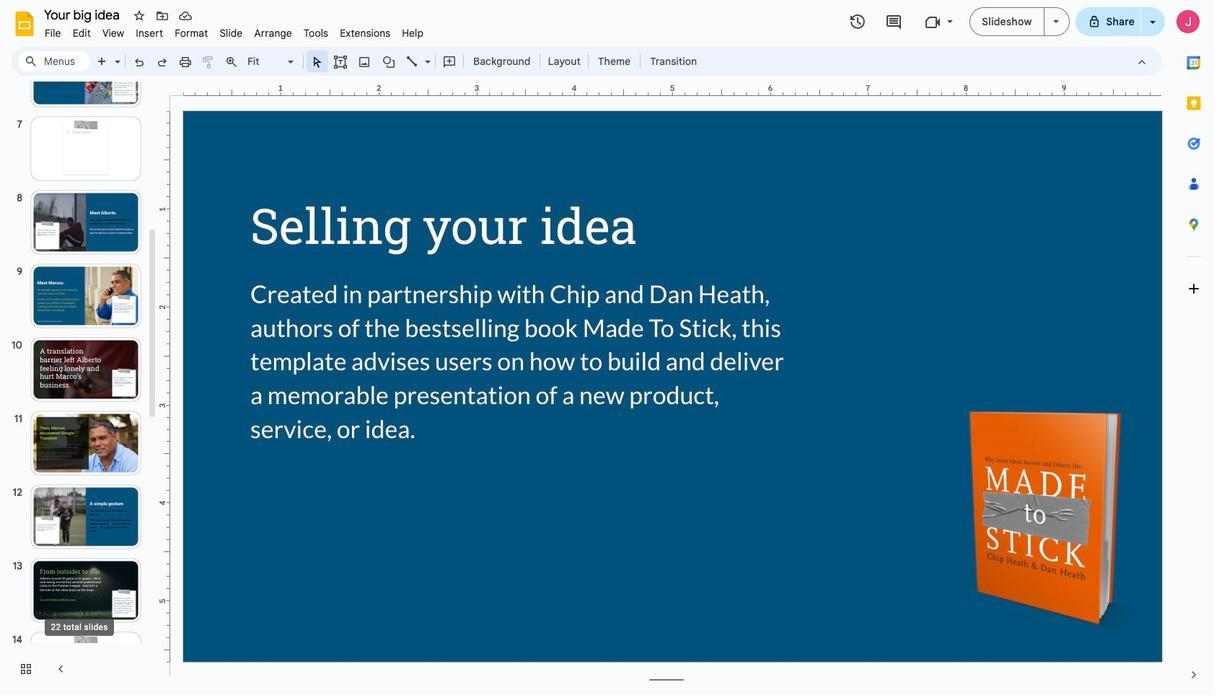 Task type: describe. For each thing, give the bounding box(es) containing it.
text box image
[[333, 55, 348, 69]]

undo (⌘z) image
[[132, 55, 147, 69]]

6 menu item from the left
[[214, 25, 249, 42]]

share. private to only me. image
[[1088, 15, 1101, 28]]

move image
[[155, 9, 170, 23]]

Zoom text field
[[245, 51, 286, 71]]

menu bar banner
[[0, 0, 1215, 695]]

4 menu item from the left
[[130, 25, 169, 42]]

main toolbar
[[90, 51, 705, 72]]

hide the menus (ctrl+shift+f) image
[[1135, 55, 1150, 69]]

2 menu item from the left
[[67, 25, 97, 42]]

insert image image
[[356, 51, 373, 71]]

5 menu item from the left
[[169, 25, 214, 42]]

8 menu item from the left
[[298, 25, 334, 42]]

Rename text field
[[39, 6, 128, 23]]

paint format image
[[201, 55, 216, 69]]

10 menu item from the left
[[396, 25, 430, 42]]

document status: saved to drive. image
[[178, 9, 193, 23]]

slides home image
[[12, 11, 38, 37]]

show all comments image
[[886, 13, 903, 31]]

star image
[[132, 9, 147, 23]]

zoom image
[[224, 55, 239, 69]]



Task type: locate. For each thing, give the bounding box(es) containing it.
menu item up select line 'icon' in the top of the page
[[396, 25, 430, 42]]

application
[[0, 0, 1215, 695]]

menu item up select (esc) image
[[298, 25, 334, 42]]

menu item up zoom image
[[214, 25, 249, 42]]

menu item up menus field
[[39, 25, 67, 42]]

9 menu item from the left
[[334, 25, 396, 42]]

7 menu item from the left
[[249, 25, 298, 42]]

Menus field
[[18, 51, 90, 71]]

shape image
[[381, 51, 397, 71]]

menu item
[[39, 25, 67, 42], [67, 25, 97, 42], [97, 25, 130, 42], [130, 25, 169, 42], [169, 25, 214, 42], [214, 25, 249, 42], [249, 25, 298, 42], [298, 25, 334, 42], [334, 25, 396, 42], [396, 25, 430, 42]]

menu bar
[[39, 19, 430, 43]]

tab list
[[1174, 43, 1215, 655]]

last edit was seconds ago image
[[850, 13, 867, 30]]

redo (⌘y) image
[[155, 55, 170, 69]]

navigation
[[0, 39, 174, 695]]

line image
[[406, 55, 420, 69]]

menu bar inside menu bar banner
[[39, 19, 430, 43]]

3 menu item from the left
[[97, 25, 130, 42]]

menu item up zoom 'field'
[[249, 25, 298, 42]]

quick sharing actions image
[[1151, 21, 1156, 43]]

menu item up new slide with layout icon
[[97, 25, 130, 42]]

Zoom field
[[243, 51, 300, 72]]

presentation options image
[[1053, 20, 1059, 23]]

1 menu item from the left
[[39, 25, 67, 42]]

add comment (⌘+option+m) image
[[442, 55, 457, 69]]

new slide (ctrl+m) image
[[95, 55, 110, 69]]

menu item up insert image at the top
[[334, 25, 396, 42]]

select (esc) image
[[310, 55, 325, 69]]

tab list inside menu bar banner
[[1174, 43, 1215, 655]]

select line image
[[422, 52, 431, 57]]

Star checkbox
[[129, 6, 149, 26]]

new slide with layout image
[[111, 52, 121, 57]]

menu item down star image
[[130, 25, 169, 42]]

menu item down document status: saved to drive. image
[[169, 25, 214, 42]]

menu item down the rename text box
[[67, 25, 97, 42]]

print (⌘p) image
[[178, 55, 193, 69]]



Task type: vqa. For each thing, say whether or not it's contained in the screenshot.
second Menu Item from right
yes



